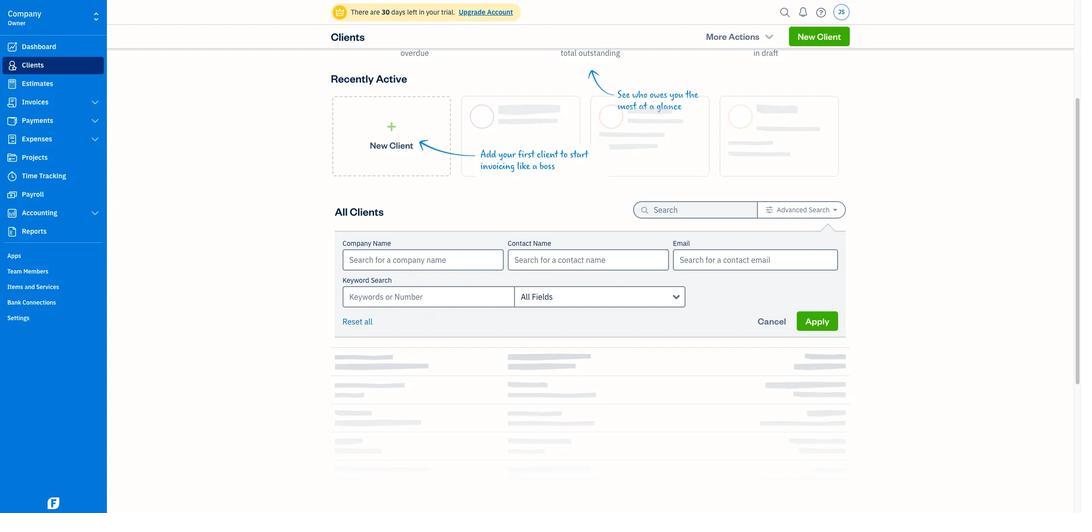 Task type: locate. For each thing, give the bounding box(es) containing it.
1 vertical spatial new client link
[[332, 96, 451, 176]]

1 vertical spatial client
[[390, 139, 413, 150]]

$0 inside $0 overdue
[[403, 22, 426, 45]]

2 chevron large down image from the top
[[91, 117, 100, 125]]

$0 up draft
[[755, 22, 778, 45]]

1 horizontal spatial $0
[[579, 22, 602, 45]]

0 vertical spatial all
[[335, 204, 348, 218]]

owes
[[650, 89, 668, 101]]

$0 inside $0 in draft
[[755, 22, 778, 45]]

2 name from the left
[[533, 239, 551, 248]]

All Fields field
[[514, 286, 686, 308]]

clients up company name on the left of page
[[350, 204, 384, 218]]

fields
[[532, 292, 553, 302]]

0 horizontal spatial your
[[426, 8, 440, 17]]

and
[[25, 283, 35, 291]]

cancel
[[758, 315, 786, 327]]

new client down plus image
[[370, 139, 413, 150]]

all
[[335, 204, 348, 218], [521, 292, 530, 302]]

services
[[36, 283, 59, 291]]

dashboard image
[[6, 42, 18, 52]]

0 vertical spatial new
[[798, 31, 816, 42]]

account
[[487, 8, 513, 17]]

1 vertical spatial your
[[499, 149, 516, 160]]

0 vertical spatial client
[[817, 31, 841, 42]]

most
[[618, 101, 637, 112]]

owner
[[8, 19, 26, 27]]

js
[[838, 8, 845, 16]]

4 chevron large down image from the top
[[91, 209, 100, 217]]

payment image
[[6, 116, 18, 126]]

a right the like
[[533, 161, 537, 172]]

team members link
[[2, 264, 104, 278]]

actions
[[729, 31, 760, 42]]

1 chevron large down image from the top
[[91, 99, 100, 106]]

company
[[8, 9, 41, 18], [343, 239, 371, 248]]

in right left
[[419, 8, 425, 17]]

1 horizontal spatial new
[[798, 31, 816, 42]]

search for advanced search
[[809, 206, 830, 214]]

chevron large down image up payments "link"
[[91, 99, 100, 106]]

1 horizontal spatial company
[[343, 239, 371, 248]]

in inside $0 in draft
[[754, 48, 760, 58]]

name down all clients
[[373, 239, 391, 248]]

1 vertical spatial in
[[754, 48, 760, 58]]

new client
[[798, 31, 841, 42], [370, 139, 413, 150]]

company for owner
[[8, 9, 41, 18]]

$0 up overdue
[[403, 22, 426, 45]]

chart image
[[6, 209, 18, 218]]

team
[[7, 268, 22, 275]]

payroll link
[[2, 186, 104, 204]]

0 horizontal spatial company
[[8, 9, 41, 18]]

0 horizontal spatial new client
[[370, 139, 413, 150]]

name
[[373, 239, 391, 248], [533, 239, 551, 248]]

caretdown image
[[834, 206, 837, 214]]

chevron large down image
[[91, 99, 100, 106], [91, 117, 100, 125], [91, 136, 100, 143], [91, 209, 100, 217]]

chevron large down image inside expenses link
[[91, 136, 100, 143]]

Search for a contact email text field
[[674, 250, 837, 270]]

1 vertical spatial new client
[[370, 139, 413, 150]]

all left the fields
[[521, 292, 530, 302]]

chevron large down image down payroll link
[[91, 209, 100, 217]]

new down notifications image
[[798, 31, 816, 42]]

1 horizontal spatial in
[[754, 48, 760, 58]]

your up invoicing
[[499, 149, 516, 160]]

apply
[[806, 315, 830, 327]]

1 horizontal spatial your
[[499, 149, 516, 160]]

0 horizontal spatial all
[[335, 204, 348, 218]]

a right at
[[650, 101, 654, 112]]

0 vertical spatial new client link
[[789, 27, 850, 46]]

dashboard
[[22, 42, 56, 51]]

more actions
[[706, 31, 760, 42]]

0 vertical spatial company
[[8, 9, 41, 18]]

client
[[817, 31, 841, 42], [390, 139, 413, 150]]

all inside all fields field
[[521, 292, 530, 302]]

search inside dropdown button
[[809, 206, 830, 214]]

1 vertical spatial all
[[521, 292, 530, 302]]

keyword search
[[343, 276, 392, 285]]

$0 up "outstanding"
[[579, 22, 602, 45]]

search right keyword in the left bottom of the page
[[371, 276, 392, 285]]

company inside the main element
[[8, 9, 41, 18]]

2 vertical spatial clients
[[350, 204, 384, 218]]

0 horizontal spatial a
[[533, 161, 537, 172]]

apps
[[7, 252, 21, 260]]

0 horizontal spatial new client link
[[332, 96, 451, 176]]

company up owner
[[8, 9, 41, 18]]

notifications image
[[796, 2, 811, 22]]

3 chevron large down image from the top
[[91, 136, 100, 143]]

time tracking link
[[2, 168, 104, 185]]

1 name from the left
[[373, 239, 391, 248]]

all fields
[[521, 292, 553, 302]]

tracking
[[39, 172, 66, 180]]

invoice image
[[6, 98, 18, 107]]

there
[[351, 8, 369, 17]]

0 vertical spatial a
[[650, 101, 654, 112]]

crown image
[[335, 7, 345, 17]]

outstanding
[[579, 48, 620, 58]]

search
[[809, 206, 830, 214], [371, 276, 392, 285]]

go to help image
[[814, 5, 829, 20]]

contact
[[508, 239, 532, 248]]

estimate image
[[6, 79, 18, 89]]

advanced search
[[777, 206, 830, 214]]

to
[[561, 149, 568, 160]]

1 horizontal spatial a
[[650, 101, 654, 112]]

0 horizontal spatial new
[[370, 139, 388, 150]]

Search for a company name text field
[[344, 250, 503, 270]]

0 horizontal spatial name
[[373, 239, 391, 248]]

0 horizontal spatial search
[[371, 276, 392, 285]]

glance
[[657, 101, 682, 112]]

left
[[407, 8, 417, 17]]

new down plus image
[[370, 139, 388, 150]]

chevron large down image inside "invoices" link
[[91, 99, 100, 106]]

name right contact at left
[[533, 239, 551, 248]]

1 vertical spatial clients
[[22, 61, 44, 70]]

1 $0 from the left
[[403, 22, 426, 45]]

1 vertical spatial search
[[371, 276, 392, 285]]

there are 30 days left in your trial. upgrade account
[[351, 8, 513, 17]]

plus image
[[386, 122, 397, 131]]

estimates
[[22, 79, 53, 88]]

company down all clients
[[343, 239, 371, 248]]

3 $0 from the left
[[755, 22, 778, 45]]

chevron large down image inside accounting link
[[91, 209, 100, 217]]

estimates link
[[2, 75, 104, 93]]

in left draft
[[754, 48, 760, 58]]

client down plus image
[[390, 139, 413, 150]]

new client down "go to help" image at the top
[[798, 31, 841, 42]]

0 vertical spatial search
[[809, 206, 830, 214]]

advanced
[[777, 206, 807, 214]]

all for all clients
[[335, 204, 348, 218]]

total
[[561, 48, 577, 58]]

1 vertical spatial company
[[343, 239, 371, 248]]

1 vertical spatial new
[[370, 139, 388, 150]]

company for name
[[343, 239, 371, 248]]

projects link
[[2, 149, 104, 167]]

0 horizontal spatial in
[[419, 8, 425, 17]]

client down "go to help" image at the top
[[817, 31, 841, 42]]

clients down crown image
[[331, 30, 365, 43]]

a
[[650, 101, 654, 112], [533, 161, 537, 172]]

recently
[[331, 71, 374, 85]]

search left the caretdown icon
[[809, 206, 830, 214]]

1 horizontal spatial name
[[533, 239, 551, 248]]

2 horizontal spatial $0
[[755, 22, 778, 45]]

1 horizontal spatial new client link
[[789, 27, 850, 46]]

0 horizontal spatial $0
[[403, 22, 426, 45]]

reset all button
[[343, 316, 373, 328]]

clients inside the main element
[[22, 61, 44, 70]]

1 vertical spatial a
[[533, 161, 537, 172]]

clients up 'estimates'
[[22, 61, 44, 70]]

your
[[426, 8, 440, 17], [499, 149, 516, 160]]

bank
[[7, 299, 21, 306]]

team members
[[7, 268, 49, 275]]

main element
[[0, 0, 131, 513]]

1 horizontal spatial all
[[521, 292, 530, 302]]

0 vertical spatial your
[[426, 8, 440, 17]]

project image
[[6, 153, 18, 163]]

apply button
[[797, 312, 838, 331]]

2 $0 from the left
[[579, 22, 602, 45]]

chevron large down image up projects link
[[91, 136, 100, 143]]

search for keyword search
[[371, 276, 392, 285]]

your left trial. on the top
[[426, 8, 440, 17]]

all clients
[[335, 204, 384, 218]]

new
[[798, 31, 816, 42], [370, 139, 388, 150]]

days
[[391, 8, 406, 17]]

company owner
[[8, 9, 41, 27]]

name for contact name
[[533, 239, 551, 248]]

1 horizontal spatial new client
[[798, 31, 841, 42]]

bank connections link
[[2, 295, 104, 310]]

chevron large down image up expenses link
[[91, 117, 100, 125]]

1 horizontal spatial search
[[809, 206, 830, 214]]

$0 inside '$0 total outstanding'
[[579, 22, 602, 45]]

items
[[7, 283, 23, 291]]

expense image
[[6, 135, 18, 144]]

all up company name on the left of page
[[335, 204, 348, 218]]

accounting
[[22, 209, 57, 217]]

in
[[419, 8, 425, 17], [754, 48, 760, 58]]



Task type: vqa. For each thing, say whether or not it's contained in the screenshot.
Invoice icon
yes



Task type: describe. For each thing, give the bounding box(es) containing it.
draft
[[762, 48, 779, 58]]

$0 for $0 in draft
[[755, 22, 778, 45]]

$0 total outstanding
[[561, 22, 620, 58]]

dashboard link
[[2, 38, 104, 56]]

$0 for $0 overdue
[[403, 22, 426, 45]]

all
[[364, 317, 373, 327]]

the
[[686, 89, 698, 101]]

are
[[370, 8, 380, 17]]

0 vertical spatial clients
[[331, 30, 365, 43]]

like
[[517, 161, 530, 172]]

a inside add your first client to start invoicing like a boss
[[533, 161, 537, 172]]

a inside see who owes you the most at a glance
[[650, 101, 654, 112]]

see
[[618, 89, 630, 101]]

0 vertical spatial in
[[419, 8, 425, 17]]

chevron large down image for accounting
[[91, 209, 100, 217]]

chevrondown image
[[764, 32, 775, 41]]

items and services link
[[2, 279, 104, 294]]

start
[[570, 149, 588, 160]]

report image
[[6, 227, 18, 237]]

reset all
[[343, 317, 373, 327]]

timer image
[[6, 172, 18, 181]]

chevron large down image for payments
[[91, 117, 100, 125]]

more
[[706, 31, 727, 42]]

chevron large down image for invoices
[[91, 99, 100, 106]]

accounting link
[[2, 205, 104, 222]]

see who owes you the most at a glance
[[618, 89, 698, 112]]

search image
[[778, 5, 793, 20]]

items and services
[[7, 283, 59, 291]]

company name
[[343, 239, 391, 248]]

Keywords or Number text field
[[343, 286, 514, 308]]

30
[[382, 8, 390, 17]]

payments
[[22, 116, 53, 125]]

money image
[[6, 190, 18, 200]]

upgrade account link
[[457, 8, 513, 17]]

your inside add your first client to start invoicing like a boss
[[499, 149, 516, 160]]

invoices link
[[2, 94, 104, 111]]

add
[[481, 149, 496, 160]]

payments link
[[2, 112, 104, 130]]

client image
[[6, 61, 18, 70]]

freshbooks image
[[46, 498, 61, 509]]

expenses link
[[2, 131, 104, 148]]

keyword
[[343, 276, 369, 285]]

invoices
[[22, 98, 49, 106]]

clients link
[[2, 57, 104, 74]]

0 horizontal spatial client
[[390, 139, 413, 150]]

projects
[[22, 153, 48, 162]]

reports
[[22, 227, 47, 236]]

at
[[639, 101, 647, 112]]

invoicing
[[481, 161, 515, 172]]

settings
[[7, 314, 30, 322]]

first
[[518, 149, 535, 160]]

all for all fields
[[521, 292, 530, 302]]

client
[[537, 149, 558, 160]]

expenses
[[22, 135, 52, 143]]

members
[[23, 268, 49, 275]]

$0 in draft
[[754, 22, 779, 58]]

more actions button
[[698, 27, 783, 46]]

time
[[22, 172, 38, 180]]

$0 for $0 total outstanding
[[579, 22, 602, 45]]

Search for a contact name text field
[[509, 250, 668, 270]]

settings image
[[766, 206, 774, 214]]

add your first client to start invoicing like a boss
[[481, 149, 588, 172]]

Search text field
[[654, 202, 741, 218]]

apps link
[[2, 248, 104, 263]]

active
[[376, 71, 407, 85]]

recently active
[[331, 71, 407, 85]]

boss
[[540, 161, 555, 172]]

chevron large down image for expenses
[[91, 136, 100, 143]]

overdue
[[401, 48, 429, 58]]

time tracking
[[22, 172, 66, 180]]

you
[[670, 89, 684, 101]]

trial.
[[441, 8, 455, 17]]

0 vertical spatial new client
[[798, 31, 841, 42]]

email
[[673, 239, 690, 248]]

cancel button
[[749, 312, 795, 331]]

1 horizontal spatial client
[[817, 31, 841, 42]]

payroll
[[22, 190, 44, 199]]

reports link
[[2, 223, 104, 241]]

name for company name
[[373, 239, 391, 248]]

bank connections
[[7, 299, 56, 306]]

connections
[[22, 299, 56, 306]]

contact name
[[508, 239, 551, 248]]

js button
[[834, 4, 850, 20]]

upgrade
[[459, 8, 486, 17]]

reset
[[343, 317, 363, 327]]

settings link
[[2, 311, 104, 325]]

advanced search button
[[758, 202, 845, 218]]



